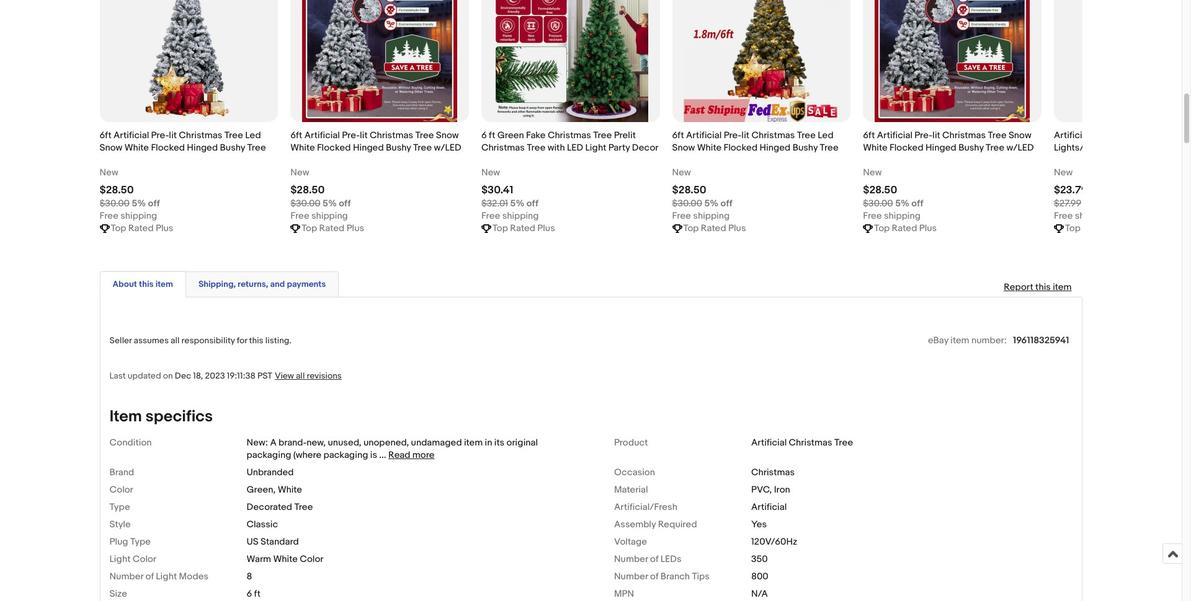Task type: vqa. For each thing, say whether or not it's contained in the screenshot.
the rightmost the About
no



Task type: describe. For each thing, give the bounding box(es) containing it.
new $30.41 $32.01 5% off free shipping
[[481, 167, 539, 222]]

new for 5th free shipping text field
[[1054, 167, 1073, 179]]

with
[[548, 142, 565, 154]]

last updated on dec 18, 2023 19:11:38 pst view all revisions
[[109, 371, 342, 381]]

branch
[[661, 571, 690, 583]]

more
[[412, 450, 435, 461]]

top rated plus text field for flocked
[[874, 223, 937, 235]]

tips
[[692, 571, 710, 583]]

3 free shipping text field from the left
[[481, 210, 539, 223]]

pvc,
[[751, 484, 772, 496]]

top rated plus for first free shipping text field
[[111, 223, 173, 234]]

18,
[[193, 371, 203, 381]]

and
[[270, 279, 285, 290]]

previous price $32.01 5% off text field
[[481, 198, 538, 210]]

6ft artificial pre-lit christmas tree led snow white flocked hinged bushy tree for $28.50 text box related to first free shipping text field
[[100, 130, 266, 154]]

decorated tree
[[247, 502, 313, 514]]

artificial xmas christmas tree wi
[[1054, 130, 1191, 154]]

$28.50 for free shipping text box in the right top of the page
[[863, 184, 897, 197]]

1 free shipping text field from the left
[[100, 210, 157, 223]]

yes
[[751, 519, 767, 531]]

light color
[[109, 554, 156, 566]]

plus for fourth free shipping text field from right
[[347, 223, 364, 234]]

green,
[[247, 484, 276, 496]]

0 vertical spatial all
[[171, 335, 180, 346]]

free for white's top rated plus text field
[[100, 210, 118, 222]]

free for top rated plus text field associated with flocked
[[290, 210, 309, 222]]

pvc, iron
[[751, 484, 790, 496]]

decorated
[[247, 502, 292, 514]]

off for 3rd free shipping text field from the left
[[526, 198, 538, 210]]

top rated plus for 3rd free shipping text field from the left
[[492, 223, 555, 234]]

$23.79
[[1054, 184, 1088, 197]]

party
[[608, 142, 630, 154]]

pre- for fourth free shipping text field from right
[[342, 130, 360, 141]]

artificial/fresh
[[614, 502, 677, 514]]

material
[[614, 484, 648, 496]]

6ft for new text field corresponding to 6ft artificial pre-lit christmas tree led snow white flocked hinged bushy tree
[[100, 130, 111, 141]]

$23.79 text field
[[1054, 184, 1088, 197]]

4 flocked from the left
[[890, 142, 923, 154]]

number of branch tips
[[614, 571, 710, 583]]

top for first top rated plus text field from right
[[1065, 223, 1081, 234]]

w/led for top rated plus text field associated with flocked
[[434, 142, 461, 154]]

$28.50 for 2nd free shipping text field from the right
[[672, 184, 706, 197]]

listing.
[[265, 335, 291, 346]]

color down brand
[[109, 484, 133, 496]]

report this item link
[[998, 275, 1078, 299]]

top for top rated plus text box for tree
[[492, 223, 508, 234]]

previous price $30.00 5% off text field for flocked
[[863, 198, 923, 210]]

shipping, returns, and payments
[[198, 279, 326, 290]]

shipping for 3rd free shipping text field from the left
[[502, 210, 539, 222]]

pre- for free shipping text box in the right top of the page
[[915, 130, 932, 141]]

led for previous price $30.00 5% off text field associated with white
[[245, 130, 261, 141]]

previous price $30.00 5% off text field for white
[[672, 198, 733, 210]]

0 vertical spatial type
[[109, 502, 130, 514]]

returns,
[[238, 279, 268, 290]]

about this item
[[113, 279, 173, 290]]

2 bushy from the left
[[386, 142, 411, 154]]

1 vertical spatial type
[[130, 536, 151, 548]]

its
[[494, 437, 504, 449]]

new $23.79 $27.99 free shipping
[[1054, 167, 1111, 222]]

350
[[751, 554, 768, 566]]

plus for 5th free shipping text field
[[1110, 223, 1128, 234]]

payments
[[287, 279, 326, 290]]

artificial inside artificial xmas christmas tree wi
[[1054, 130, 1089, 141]]

green
[[497, 130, 524, 141]]

pre- for first free shipping text field
[[151, 130, 169, 141]]

warm white color
[[247, 554, 323, 566]]

lit for new text box related to snow
[[742, 130, 749, 141]]

shipping,
[[198, 279, 236, 290]]

in
[[485, 437, 492, 449]]

2 free shipping text field from the left
[[290, 210, 348, 223]]

6 for 6 ft
[[247, 589, 252, 600]]

artificial christmas tree
[[751, 437, 853, 449]]

1 packaging from the left
[[247, 450, 291, 461]]

is
[[370, 450, 377, 461]]

w/led for top rated plus text box for flocked
[[1006, 142, 1034, 154]]

view
[[275, 371, 294, 381]]

ebay
[[928, 335, 948, 347]]

item specifics
[[109, 407, 213, 427]]

plug type
[[109, 536, 151, 548]]

new text field for 6ft artificial pre-lit christmas tree snow white flocked hinged bushy tree w/led
[[863, 167, 882, 179]]

a
[[270, 437, 276, 449]]

free for top rated plus text box for tree
[[481, 210, 500, 222]]

revisions
[[307, 371, 342, 381]]

off for fourth free shipping text field from right
[[339, 198, 351, 210]]

tree inside artificial xmas christmas tree wi
[[1163, 130, 1182, 141]]

assembly required
[[614, 519, 697, 531]]

new for free shipping text box in the right top of the page
[[863, 167, 882, 179]]

standard
[[261, 536, 299, 548]]

ebay item number: 196118325941
[[928, 335, 1069, 347]]

shipping for fourth free shipping text field from right
[[311, 210, 348, 222]]

$28.50 for fourth free shipping text field from right
[[290, 184, 325, 197]]

new for 2nd free shipping text field from the right
[[672, 167, 691, 179]]

shipping inside new $23.79 $27.99 free shipping
[[1075, 210, 1111, 222]]

responsibility
[[181, 335, 235, 346]]

specifics
[[146, 407, 213, 427]]

1 bushy from the left
[[220, 142, 245, 154]]

new text field for white
[[290, 167, 309, 179]]

voltage
[[614, 536, 647, 548]]

8
[[247, 571, 252, 583]]

top for top rated plus text box for flocked
[[874, 223, 890, 234]]

5% for free shipping text box in the right top of the page
[[895, 198, 909, 210]]

19:11:38
[[227, 371, 255, 381]]

previous price $30.00 5% off text field for white
[[100, 198, 160, 210]]

4 hinged from the left
[[926, 142, 956, 154]]

view all revisions link
[[272, 370, 342, 382]]

classic
[[247, 519, 278, 531]]

read
[[388, 450, 410, 461]]

size
[[109, 589, 127, 600]]

5 free shipping text field from the left
[[1054, 210, 1111, 223]]

new $28.50 $30.00 5% off free shipping for 6ft artificial pre-lit christmas tree snow white flocked hinged bushy tree w/led's new text field
[[863, 167, 923, 222]]

2023
[[205, 371, 225, 381]]

original
[[507, 437, 538, 449]]

this for about
[[139, 279, 154, 290]]

color right warm
[[300, 554, 323, 566]]

of for branch
[[650, 571, 658, 583]]

$30.00 for free shipping text box in the right top of the page
[[863, 198, 893, 210]]

warm
[[247, 554, 271, 566]]

rated for 3rd free shipping text field from the left
[[510, 223, 535, 234]]

top for top rated plus text box corresponding to white
[[683, 223, 699, 234]]

leds
[[661, 554, 682, 566]]

us standard
[[247, 536, 299, 548]]

brand-
[[279, 437, 307, 449]]

1 horizontal spatial this
[[249, 335, 263, 346]]

product
[[614, 437, 648, 449]]

1 vertical spatial light
[[109, 554, 130, 566]]

plus for first free shipping text field
[[156, 223, 173, 234]]

top for top rated plus text field associated with flocked
[[302, 223, 317, 234]]

$27.99
[[1054, 198, 1081, 210]]

lit for 6ft artificial pre-lit christmas tree snow white flocked hinged bushy tree w/led's new text field
[[932, 130, 940, 141]]

120v/60hz
[[751, 536, 797, 548]]

top rated plus for 5th free shipping text field
[[1065, 223, 1128, 234]]

new: a brand-new, unused, unopened, undamaged item in its original packaging (where packaging is ...
[[247, 437, 538, 461]]

this for report
[[1035, 281, 1051, 293]]

3 bushy from the left
[[793, 142, 818, 154]]

$28.50 text field for 2nd free shipping text field from the right
[[672, 184, 706, 197]]

rated for first free shipping text field
[[128, 223, 154, 234]]

report this item
[[1004, 281, 1072, 293]]

new,
[[307, 437, 326, 449]]

new text field for snow
[[672, 167, 691, 179]]

undamaged
[[411, 437, 462, 449]]

fake
[[526, 130, 546, 141]]

2 flocked from the left
[[317, 142, 351, 154]]

new text field for 6 ft green fake christmas tree prelit christmas tree with led light party decor
[[481, 167, 500, 179]]



Task type: locate. For each thing, give the bounding box(es) containing it.
number:
[[971, 335, 1007, 347]]

this right about at the top of page
[[139, 279, 154, 290]]

2 led from the left
[[818, 130, 834, 141]]

4 top rated plus from the left
[[683, 223, 746, 234]]

seller assumes all responsibility for this listing.
[[109, 335, 291, 346]]

6 down 8
[[247, 589, 252, 600]]

1 top from the left
[[111, 223, 126, 234]]

1 vertical spatial all
[[296, 371, 305, 381]]

4 free from the left
[[672, 210, 691, 222]]

rated for fourth free shipping text field from right
[[319, 223, 344, 234]]

flocked
[[151, 142, 185, 154], [317, 142, 351, 154], [724, 142, 757, 154], [890, 142, 923, 154]]

0 horizontal spatial ft
[[254, 589, 261, 600]]

number for number of leds
[[614, 554, 648, 566]]

ft for 6 ft
[[254, 589, 261, 600]]

1 new text field from the left
[[290, 167, 309, 179]]

new $28.50 $30.00 5% off free shipping for new text field corresponding to 6ft artificial pre-lit christmas tree led snow white flocked hinged bushy tree
[[100, 167, 160, 222]]

Free shipping text field
[[100, 210, 157, 223], [290, 210, 348, 223], [481, 210, 539, 223], [672, 210, 730, 223], [1054, 210, 1111, 223]]

2 $28.50 text field from the left
[[672, 184, 706, 197]]

2 6ft artificial pre-lit christmas tree led snow white flocked hinged bushy tree from the left
[[672, 130, 838, 154]]

0 horizontal spatial $28.50 text field
[[290, 184, 325, 197]]

5% for 2nd free shipping text field from the right
[[704, 198, 719, 210]]

led for white previous price $30.00 5% off text box
[[818, 130, 834, 141]]

of down number of leds
[[650, 571, 658, 583]]

1 top rated plus text field from the left
[[492, 223, 555, 235]]

top rated plus for 2nd free shipping text field from the right
[[683, 223, 746, 234]]

0 horizontal spatial all
[[171, 335, 180, 346]]

3 6ft from the left
[[672, 130, 684, 141]]

0 horizontal spatial new text field
[[290, 167, 309, 179]]

1 flocked from the left
[[151, 142, 185, 154]]

pst
[[257, 371, 272, 381]]

ft for 6 ft green fake christmas tree prelit christmas tree with led light party decor
[[489, 130, 495, 141]]

2 horizontal spatial top rated plus text field
[[1065, 223, 1128, 235]]

pre- for 2nd free shipping text field from the right
[[724, 130, 742, 141]]

6ft artificial pre-lit christmas tree led snow white flocked hinged bushy tree for 2nd free shipping text field from the right $28.50 text box
[[672, 130, 838, 154]]

4 new from the left
[[672, 167, 691, 179]]

6 top rated plus from the left
[[1065, 223, 1128, 234]]

lit for new text field corresponding to 6ft artificial pre-lit christmas tree led snow white flocked hinged bushy tree
[[169, 130, 177, 141]]

6ft for new text box associated with white
[[290, 130, 302, 141]]

5 plus from the left
[[919, 223, 937, 234]]

0 horizontal spatial new text field
[[100, 167, 118, 179]]

0 horizontal spatial top rated plus text field
[[111, 223, 173, 235]]

0 horizontal spatial this
[[139, 279, 154, 290]]

hinged
[[187, 142, 218, 154], [353, 142, 384, 154], [760, 142, 790, 154], [926, 142, 956, 154]]

0 horizontal spatial previous price $30.00 5% off text field
[[100, 198, 160, 210]]

1 horizontal spatial new text field
[[672, 167, 691, 179]]

assumes
[[134, 335, 169, 346]]

this inside 'button'
[[139, 279, 154, 290]]

5% for 3rd free shipping text field from the left
[[510, 198, 524, 210]]

on
[[163, 371, 173, 381]]

6ft artificial pre-lit christmas tree led snow white flocked hinged bushy tree
[[100, 130, 266, 154], [672, 130, 838, 154]]

1 horizontal spatial light
[[156, 571, 177, 583]]

ft left green
[[489, 130, 495, 141]]

packaging down unused, in the bottom of the page
[[324, 450, 368, 461]]

free for top rated plus text box for flocked
[[863, 210, 882, 222]]

3 flocked from the left
[[724, 142, 757, 154]]

top for white's top rated plus text field
[[111, 223, 126, 234]]

read more
[[388, 450, 435, 461]]

$30.41
[[481, 184, 513, 197]]

for
[[237, 335, 247, 346]]

number for number of branch tips
[[614, 571, 648, 583]]

shipping for free shipping text box in the right top of the page
[[884, 210, 921, 222]]

0 horizontal spatial w/led
[[434, 142, 461, 154]]

Top Rated Plus text field
[[492, 223, 555, 235], [683, 223, 746, 235], [874, 223, 937, 235]]

item
[[109, 407, 142, 427]]

shipping for first free shipping text field
[[121, 210, 157, 222]]

$28.50 text field
[[290, 184, 325, 197], [863, 184, 897, 197]]

free inside new $30.41 $32.01 5% off free shipping
[[481, 210, 500, 222]]

tab list containing about this item
[[100, 269, 1082, 298]]

occasion
[[614, 467, 655, 479]]

2 top rated plus text field from the left
[[683, 223, 746, 235]]

6ft for new text box related to snow
[[672, 130, 684, 141]]

w/led
[[434, 142, 461, 154], [1006, 142, 1034, 154]]

1 horizontal spatial w/led
[[1006, 142, 1034, 154]]

number
[[614, 554, 648, 566], [109, 571, 143, 583], [614, 571, 648, 583]]

new text field for 6ft artificial pre-lit christmas tree led snow white flocked hinged bushy tree
[[100, 167, 118, 179]]

1 6ft from the left
[[100, 130, 111, 141]]

new for 3rd free shipping text field from the left
[[481, 167, 500, 179]]

light right the led
[[585, 142, 606, 154]]

6 free from the left
[[1054, 210, 1073, 222]]

3 pre- from the left
[[724, 130, 742, 141]]

of down light color at the left bottom
[[145, 571, 154, 583]]

1 $28.50 text field from the left
[[290, 184, 325, 197]]

new inside new $30.41 $32.01 5% off free shipping
[[481, 167, 500, 179]]

3 new $28.50 $30.00 5% off free shipping from the left
[[672, 167, 733, 222]]

4 bushy from the left
[[959, 142, 984, 154]]

2 free from the left
[[290, 210, 309, 222]]

top rated plus text field for tree
[[492, 223, 555, 235]]

ft
[[489, 130, 495, 141], [254, 589, 261, 600]]

number up 'mpn' at right
[[614, 571, 648, 583]]

2 5% from the left
[[323, 198, 337, 210]]

2 horizontal spatial top rated plus text field
[[874, 223, 937, 235]]

0 vertical spatial ft
[[489, 130, 495, 141]]

item left in
[[464, 437, 483, 449]]

top rated plus text field down previous price $27.99 15% off text box at right
[[1065, 223, 1128, 235]]

0 horizontal spatial previous price $30.00 5% off text field
[[290, 198, 351, 210]]

2 horizontal spatial new text field
[[1054, 167, 1073, 179]]

1 shipping from the left
[[121, 210, 157, 222]]

new inside new $23.79 $27.99 free shipping
[[1054, 167, 1073, 179]]

$28.50 text field for first free shipping text field
[[100, 184, 134, 197]]

New text field
[[290, 167, 309, 179], [672, 167, 691, 179], [1054, 167, 1073, 179]]

item
[[155, 279, 173, 290], [1053, 281, 1072, 293], [951, 335, 969, 347], [464, 437, 483, 449]]

prelit
[[614, 130, 636, 141]]

0 horizontal spatial 6ft artificial pre-lit christmas tree snow white flocked hinged bushy tree w/led
[[290, 130, 461, 154]]

off for first free shipping text field
[[148, 198, 160, 210]]

of for light
[[145, 571, 154, 583]]

0 horizontal spatial led
[[245, 130, 261, 141]]

6 left green
[[481, 130, 487, 141]]

6 ft
[[247, 589, 261, 600]]

off for 2nd free shipping text field from the right
[[721, 198, 733, 210]]

3 hinged from the left
[[760, 142, 790, 154]]

6ft artificial pre-lit christmas tree snow white flocked hinged bushy tree w/led for fourth free shipping text field from right
[[290, 130, 461, 154]]

$28.50 for first free shipping text field
[[100, 184, 134, 197]]

brand
[[109, 467, 134, 479]]

type up style
[[109, 502, 130, 514]]

number of leds
[[614, 554, 682, 566]]

christmas
[[179, 130, 222, 141], [370, 130, 413, 141], [548, 130, 591, 141], [751, 130, 795, 141], [942, 130, 986, 141], [1118, 130, 1161, 141], [481, 142, 525, 154], [789, 437, 832, 449], [751, 467, 795, 479]]

ft down warm
[[254, 589, 261, 600]]

4 free shipping text field from the left
[[672, 210, 730, 223]]

plus for free shipping text box in the right top of the page
[[919, 223, 937, 234]]

3 plus from the left
[[537, 223, 555, 234]]

5 rated from the left
[[892, 223, 917, 234]]

5 free from the left
[[863, 210, 882, 222]]

new for first free shipping text field
[[100, 167, 118, 179]]

this right report
[[1035, 281, 1051, 293]]

1 horizontal spatial $28.50 text field
[[672, 184, 706, 197]]

3 $30.00 from the left
[[672, 198, 702, 210]]

1 horizontal spatial 6
[[481, 130, 487, 141]]

3 top rated plus text field from the left
[[1065, 223, 1128, 235]]

2 horizontal spatial light
[[585, 142, 606, 154]]

1 new $28.50 $30.00 5% off free shipping from the left
[[100, 167, 160, 222]]

1 top rated plus from the left
[[111, 223, 173, 234]]

top rated plus for free shipping text box in the right top of the page
[[874, 223, 937, 234]]

1 horizontal spatial led
[[818, 130, 834, 141]]

5%
[[132, 198, 146, 210], [323, 198, 337, 210], [510, 198, 524, 210], [704, 198, 719, 210], [895, 198, 909, 210]]

2 plus from the left
[[347, 223, 364, 234]]

6 shipping from the left
[[1075, 210, 1111, 222]]

tree
[[224, 130, 243, 141], [415, 130, 434, 141], [593, 130, 612, 141], [797, 130, 816, 141], [988, 130, 1007, 141], [1163, 130, 1182, 141], [247, 142, 266, 154], [413, 142, 432, 154], [527, 142, 545, 154], [820, 142, 838, 154], [986, 142, 1004, 154], [834, 437, 853, 449], [294, 502, 313, 514]]

6 rated from the left
[[1083, 223, 1108, 234]]

$28.50 text field
[[100, 184, 134, 197], [672, 184, 706, 197]]

light down plug
[[109, 554, 130, 566]]

report
[[1004, 281, 1033, 293]]

free inside new $23.79 $27.99 free shipping
[[1054, 210, 1073, 222]]

lit
[[169, 130, 177, 141], [360, 130, 368, 141], [742, 130, 749, 141], [932, 130, 940, 141]]

2 previous price $30.00 5% off text field from the left
[[863, 198, 923, 210]]

3 free from the left
[[481, 210, 500, 222]]

0 horizontal spatial light
[[109, 554, 130, 566]]

0 horizontal spatial top rated plus text field
[[492, 223, 555, 235]]

shipping inside new $30.41 $32.01 5% off free shipping
[[502, 210, 539, 222]]

2 $28.50 text field from the left
[[863, 184, 897, 197]]

1 new text field from the left
[[100, 167, 118, 179]]

type
[[109, 502, 130, 514], [130, 536, 151, 548]]

tab list
[[100, 269, 1082, 298]]

decor
[[632, 142, 659, 154]]

3 top rated plus text field from the left
[[874, 223, 937, 235]]

1 off from the left
[[148, 198, 160, 210]]

top
[[111, 223, 126, 234], [302, 223, 317, 234], [492, 223, 508, 234], [683, 223, 699, 234], [874, 223, 890, 234], [1065, 223, 1081, 234]]

shipping
[[121, 210, 157, 222], [311, 210, 348, 222], [502, 210, 539, 222], [693, 210, 730, 222], [884, 210, 921, 222], [1075, 210, 1111, 222]]

$30.00 for first free shipping text field
[[100, 198, 130, 210]]

1 horizontal spatial previous price $30.00 5% off text field
[[672, 198, 733, 210]]

New text field
[[100, 167, 118, 179], [481, 167, 500, 179], [863, 167, 882, 179]]

number down voltage
[[614, 554, 648, 566]]

5 new from the left
[[863, 167, 882, 179]]

off for free shipping text box in the right top of the page
[[911, 198, 923, 210]]

1 led from the left
[[245, 130, 261, 141]]

free for top rated plus text box corresponding to white
[[672, 210, 691, 222]]

3 top rated plus from the left
[[492, 223, 555, 234]]

type up light color at the left bottom
[[130, 536, 151, 548]]

$28.50 text field for 6ft artificial pre-lit christmas tree snow white flocked hinged bushy tree w/led's new text field
[[863, 184, 897, 197]]

2 horizontal spatial new text field
[[863, 167, 882, 179]]

2 vertical spatial light
[[156, 571, 177, 583]]

6 plus from the left
[[1110, 223, 1128, 234]]

of left the leds
[[650, 554, 658, 566]]

6 ft green fake christmas tree prelit christmas tree with led light party decor
[[481, 130, 659, 154]]

1 $30.00 from the left
[[100, 198, 130, 210]]

all right assumes
[[171, 335, 180, 346]]

this right for at the left
[[249, 335, 263, 346]]

us
[[247, 536, 258, 548]]

unopened,
[[363, 437, 409, 449]]

dec
[[175, 371, 191, 381]]

Free shipping text field
[[863, 210, 921, 223]]

light inside 6 ft green fake christmas tree prelit christmas tree with led light party decor
[[585, 142, 606, 154]]

3 lit from the left
[[742, 130, 749, 141]]

plug
[[109, 536, 128, 548]]

all right view
[[296, 371, 305, 381]]

3 5% from the left
[[510, 198, 524, 210]]

top rated plus text field up about this item
[[111, 223, 173, 235]]

196118325941
[[1013, 335, 1069, 347]]

item right report
[[1053, 281, 1072, 293]]

light
[[585, 142, 606, 154], [109, 554, 130, 566], [156, 571, 177, 583]]

5% for fourth free shipping text field from right
[[323, 198, 337, 210]]

...
[[379, 450, 386, 461]]

1 horizontal spatial top rated plus text field
[[302, 223, 364, 235]]

rated
[[128, 223, 154, 234], [319, 223, 344, 234], [510, 223, 535, 234], [701, 223, 726, 234], [892, 223, 917, 234], [1083, 223, 1108, 234]]

of
[[650, 554, 658, 566], [145, 571, 154, 583], [650, 571, 658, 583]]

4 6ft from the left
[[863, 130, 875, 141]]

ft inside 6 ft green fake christmas tree prelit christmas tree with led light party decor
[[489, 130, 495, 141]]

2 shipping from the left
[[311, 210, 348, 222]]

number of light modes
[[109, 571, 208, 583]]

of for leds
[[650, 554, 658, 566]]

last
[[109, 371, 126, 381]]

1 new from the left
[[100, 167, 118, 179]]

item inside new: a brand-new, unused, unopened, undamaged item in its original packaging (where packaging is ...
[[464, 437, 483, 449]]

1 horizontal spatial top rated plus text field
[[683, 223, 746, 235]]

1 $28.50 text field from the left
[[100, 184, 134, 197]]

1 w/led from the left
[[434, 142, 461, 154]]

1 hinged from the left
[[187, 142, 218, 154]]

shipping for 2nd free shipping text field from the right
[[693, 210, 730, 222]]

1 free from the left
[[100, 210, 118, 222]]

$28.50 text field for new text box associated with white
[[290, 184, 325, 197]]

2 new text field from the left
[[672, 167, 691, 179]]

5 top rated plus from the left
[[874, 223, 937, 234]]

top rated plus text field up payments on the left of the page
[[302, 223, 364, 235]]

$30.41 text field
[[481, 184, 513, 197]]

2 packaging from the left
[[324, 450, 368, 461]]

6 inside 6 ft green fake christmas tree prelit christmas tree with led light party decor
[[481, 130, 487, 141]]

wi
[[1184, 130, 1191, 141]]

5 top from the left
[[874, 223, 890, 234]]

unbranded
[[247, 467, 294, 479]]

1 rated from the left
[[128, 223, 154, 234]]

previous price $27.99 15% off text field
[[1054, 198, 1115, 210]]

6ft
[[100, 130, 111, 141], [290, 130, 302, 141], [672, 130, 684, 141], [863, 130, 875, 141]]

0 vertical spatial 6
[[481, 130, 487, 141]]

0 horizontal spatial 6
[[247, 589, 252, 600]]

1 6ft artificial pre-lit christmas tree snow white flocked hinged bushy tree w/led from the left
[[290, 130, 461, 154]]

read more button
[[388, 450, 435, 461]]

1 horizontal spatial new text field
[[481, 167, 500, 179]]

6ft artificial pre-lit christmas tree snow white flocked hinged bushy tree w/led for free shipping text box in the right top of the page
[[863, 130, 1034, 154]]

4 $28.50 from the left
[[863, 184, 897, 197]]

2 hinged from the left
[[353, 142, 384, 154]]

4 rated from the left
[[701, 223, 726, 234]]

new $28.50 $30.00 5% off free shipping for new text box related to snow
[[672, 167, 733, 222]]

0 horizontal spatial 6ft artificial pre-lit christmas tree led snow white flocked hinged bushy tree
[[100, 130, 266, 154]]

about this item button
[[113, 278, 173, 290]]

3 off from the left
[[526, 198, 538, 210]]

green, white
[[247, 484, 302, 496]]

previous price $30.00 5% off text field
[[290, 198, 351, 210], [672, 198, 733, 210]]

6 new from the left
[[1054, 167, 1073, 179]]

packaging
[[247, 450, 291, 461], [324, 450, 368, 461]]

top rated plus text field for white
[[683, 223, 746, 235]]

style
[[109, 519, 131, 531]]

4 new $28.50 $30.00 5% off free shipping from the left
[[863, 167, 923, 222]]

1 vertical spatial ft
[[254, 589, 261, 600]]

1 vertical spatial 6
[[247, 589, 252, 600]]

christmas inside artificial xmas christmas tree wi
[[1118, 130, 1161, 141]]

1 horizontal spatial 6ft artificial pre-lit christmas tree led snow white flocked hinged bushy tree
[[672, 130, 838, 154]]

rated for free shipping text box in the right top of the page
[[892, 223, 917, 234]]

3 $28.50 from the left
[[672, 184, 706, 197]]

packaging down a
[[247, 450, 291, 461]]

color down plug type
[[133, 554, 156, 566]]

2 $28.50 from the left
[[290, 184, 325, 197]]

rated for 5th free shipping text field
[[1083, 223, 1108, 234]]

0 vertical spatial light
[[585, 142, 606, 154]]

4 top from the left
[[683, 223, 699, 234]]

2 pre- from the left
[[342, 130, 360, 141]]

1 5% from the left
[[132, 198, 146, 210]]

light left modes
[[156, 571, 177, 583]]

6 top from the left
[[1065, 223, 1081, 234]]

item right ebay
[[951, 335, 969, 347]]

seller
[[109, 335, 132, 346]]

2 horizontal spatial this
[[1035, 281, 1051, 293]]

2 $30.00 from the left
[[290, 198, 321, 210]]

plus for 2nd free shipping text field from the right
[[728, 223, 746, 234]]

previous price $30.00 5% off text field for flocked
[[290, 198, 351, 210]]

1 horizontal spatial previous price $30.00 5% off text field
[[863, 198, 923, 210]]

3 new text field from the left
[[1054, 167, 1073, 179]]

2 off from the left
[[339, 198, 351, 210]]

number for number of light modes
[[109, 571, 143, 583]]

3 new from the left
[[481, 167, 500, 179]]

5% inside new $30.41 $32.01 5% off free shipping
[[510, 198, 524, 210]]

led
[[567, 142, 583, 154]]

unused,
[[328, 437, 361, 449]]

$30.00 for fourth free shipping text field from right
[[290, 198, 321, 210]]

off
[[148, 198, 160, 210], [339, 198, 351, 210], [526, 198, 538, 210], [721, 198, 733, 210], [911, 198, 923, 210]]

plus
[[156, 223, 173, 234], [347, 223, 364, 234], [537, 223, 555, 234], [728, 223, 746, 234], [919, 223, 937, 234], [1110, 223, 1128, 234]]

rated for 2nd free shipping text field from the right
[[701, 223, 726, 234]]

0 horizontal spatial packaging
[[247, 450, 291, 461]]

lit for new text box associated with white
[[360, 130, 368, 141]]

2 new $28.50 $30.00 5% off free shipping from the left
[[290, 167, 351, 222]]

2 top from the left
[[302, 223, 317, 234]]

assembly
[[614, 519, 656, 531]]

1 horizontal spatial packaging
[[324, 450, 368, 461]]

previous price $30.00 5% off text field
[[100, 198, 160, 210], [863, 198, 923, 210]]

item right about at the top of page
[[155, 279, 173, 290]]

1 previous price $30.00 5% off text field from the left
[[290, 198, 351, 210]]

6ft for 6ft artificial pre-lit christmas tree snow white flocked hinged bushy tree w/led's new text field
[[863, 130, 875, 141]]

1 horizontal spatial ft
[[489, 130, 495, 141]]

$30.00 for 2nd free shipping text field from the right
[[672, 198, 702, 210]]

item inside about this item 'button'
[[155, 279, 173, 290]]

1 pre- from the left
[[151, 130, 169, 141]]

6 for 6 ft green fake christmas tree prelit christmas tree with led light party decor
[[481, 130, 487, 141]]

Top Rated Plus text field
[[111, 223, 173, 235], [302, 223, 364, 235], [1065, 223, 1128, 235]]

top rated plus for fourth free shipping text field from right
[[302, 223, 364, 234]]

mpn
[[614, 589, 634, 600]]

4 5% from the left
[[704, 198, 719, 210]]

1 horizontal spatial all
[[296, 371, 305, 381]]

shipping, returns, and payments button
[[198, 278, 326, 290]]

item inside 'report this item' link
[[1053, 281, 1072, 293]]

(where
[[293, 450, 321, 461]]

top rated plus text field for flocked
[[302, 223, 364, 235]]

4 lit from the left
[[932, 130, 940, 141]]

modes
[[179, 571, 208, 583]]

4 off from the left
[[721, 198, 733, 210]]

this
[[139, 279, 154, 290], [1035, 281, 1051, 293], [249, 335, 263, 346]]

3 rated from the left
[[510, 223, 535, 234]]

pre-
[[151, 130, 169, 141], [342, 130, 360, 141], [724, 130, 742, 141], [915, 130, 932, 141]]

off inside new $30.41 $32.01 5% off free shipping
[[526, 198, 538, 210]]

4 shipping from the left
[[693, 210, 730, 222]]

5% for first free shipping text field
[[132, 198, 146, 210]]

1 horizontal spatial $28.50 text field
[[863, 184, 897, 197]]

6ft artificial pre-lit christmas tree snow white flocked hinged bushy tree w/led
[[290, 130, 461, 154], [863, 130, 1034, 154]]

1 6ft artificial pre-lit christmas tree led snow white flocked hinged bushy tree from the left
[[100, 130, 266, 154]]

1 horizontal spatial 6ft artificial pre-lit christmas tree snow white flocked hinged bushy tree w/led
[[863, 130, 1034, 154]]

0 horizontal spatial $28.50 text field
[[100, 184, 134, 197]]

5 shipping from the left
[[884, 210, 921, 222]]

new $28.50 $30.00 5% off free shipping for new text box associated with white
[[290, 167, 351, 222]]

number down light color at the left bottom
[[109, 571, 143, 583]]

1 previous price $30.00 5% off text field from the left
[[100, 198, 160, 210]]

required
[[658, 519, 697, 531]]

condition
[[109, 437, 152, 449]]

5 off from the left
[[911, 198, 923, 210]]

xmas
[[1092, 130, 1116, 141]]

new:
[[247, 437, 268, 449]]

1 top rated plus text field from the left
[[111, 223, 173, 235]]

top rated plus text field for white
[[111, 223, 173, 235]]



